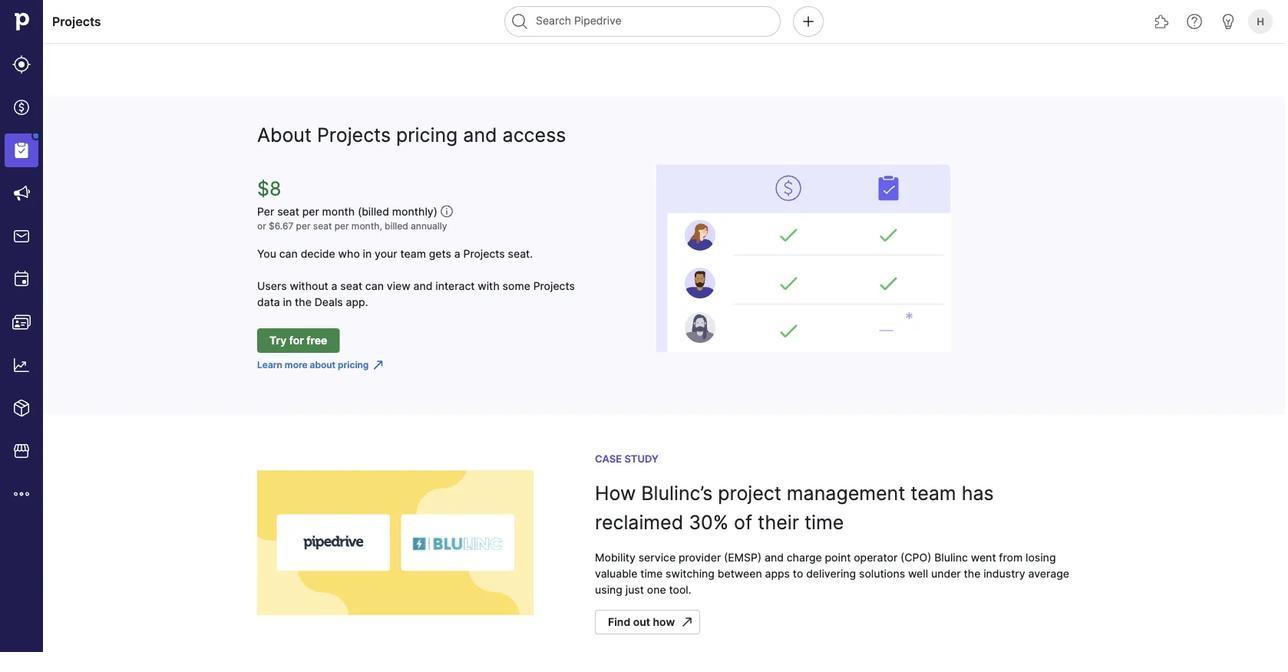 Task type: describe. For each thing, give the bounding box(es) containing it.
$8
[[257, 177, 281, 200]]

home image
[[10, 10, 33, 33]]

projects inside users without a seat can view and interact with some projects data in the deals app.
[[533, 280, 575, 293]]

operator
[[854, 551, 898, 564]]

month
[[322, 205, 355, 218]]

case study
[[595, 453, 659, 465]]

try for free button
[[257, 329, 340, 353]]

between
[[718, 568, 762, 581]]

learn
[[257, 360, 283, 371]]

sales assistant image
[[1220, 12, 1238, 31]]

users without a seat can view and interact with some projects data in the deals app.
[[257, 280, 575, 309]]

mobility service provider (emsp) and charge point operator (cpo) blulinc went from losing valuable time switching between apps to delivering solutions well under the industry average using just one tool.
[[595, 551, 1070, 597]]

or
[[257, 221, 266, 232]]

insights image
[[12, 356, 31, 375]]

deals
[[315, 296, 343, 309]]

access illustration image
[[657, 158, 951, 353]]

contacts image
[[12, 313, 31, 332]]

team inside how blulinc's project management team has reclaimed 30% of their time
[[911, 482, 957, 505]]

well
[[908, 568, 929, 581]]

0 horizontal spatial seat
[[277, 205, 299, 218]]

free
[[307, 334, 327, 348]]

Search Pipedrive field
[[505, 6, 781, 37]]

or $6.67 per seat per month, billed annually
[[257, 221, 447, 232]]

info image
[[441, 205, 453, 218]]

project
[[718, 482, 782, 505]]

1 horizontal spatial a
[[454, 247, 461, 260]]

seat for without
[[340, 280, 363, 293]]

some
[[503, 280, 531, 293]]

study
[[625, 453, 659, 465]]

with
[[478, 280, 500, 293]]

how
[[653, 616, 675, 629]]

projects right home image
[[52, 14, 101, 29]]

(emsp)
[[724, 551, 762, 564]]

gets
[[429, 247, 452, 260]]

learn more about pricing link
[[257, 359, 595, 415]]

for
[[289, 334, 304, 348]]

apps
[[765, 568, 790, 581]]

per for seat
[[296, 221, 311, 232]]

solutions
[[859, 568, 906, 581]]

without
[[290, 280, 329, 293]]

your
[[375, 247, 398, 260]]

find
[[608, 616, 631, 629]]

leads image
[[12, 55, 31, 74]]

color primary image
[[678, 617, 697, 629]]

time inside how blulinc's project management team has reclaimed 30% of their time
[[805, 511, 844, 535]]

view
[[387, 280, 411, 293]]

about
[[310, 360, 336, 371]]

1 vertical spatial pricing
[[338, 360, 369, 371]]

blulinc's
[[641, 482, 713, 505]]

quick help image
[[1186, 12, 1204, 31]]

and inside users without a seat can view and interact with some projects data in the deals app.
[[414, 280, 433, 293]]

decide
[[301, 247, 335, 260]]

you
[[257, 247, 276, 260]]

from
[[999, 551, 1023, 564]]

0 vertical spatial pricing
[[396, 124, 458, 147]]

deals image
[[12, 98, 31, 117]]

about projects pricing and access
[[257, 124, 566, 147]]

annually
[[411, 221, 447, 232]]

reclaimed
[[595, 511, 684, 535]]

activities image
[[12, 270, 31, 289]]

management
[[787, 482, 906, 505]]

access
[[503, 124, 566, 147]]

(cpo)
[[901, 551, 932, 564]]

1 horizontal spatial and
[[463, 124, 497, 147]]

month,
[[352, 221, 382, 232]]

the inside mobility service provider (emsp) and charge point operator (cpo) blulinc went from losing valuable time switching between apps to delivering solutions well under the industry average using just one tool.
[[964, 568, 981, 581]]

per seat per month (billed monthly)
[[257, 205, 438, 218]]

how
[[595, 482, 636, 505]]



Task type: vqa. For each thing, say whether or not it's contained in the screenshot.
CAN inside the Users without a seat can view and interact with some Projects data in the Deals app.
yes



Task type: locate. For each thing, give the bounding box(es) containing it.
valuable
[[595, 568, 638, 581]]

find out how button
[[595, 611, 700, 635]]

per
[[302, 205, 319, 218], [296, 221, 311, 232], [335, 221, 349, 232]]

per
[[257, 205, 274, 218]]

color undefined image
[[12, 141, 31, 160]]

2 vertical spatial and
[[765, 551, 784, 564]]

their
[[758, 511, 799, 535]]

under
[[932, 568, 961, 581]]

delivering
[[806, 568, 856, 581]]

about
[[257, 124, 312, 147]]

1 horizontal spatial team
[[911, 482, 957, 505]]

0 vertical spatial time
[[805, 511, 844, 535]]

0 horizontal spatial team
[[400, 247, 426, 260]]

0 horizontal spatial time
[[641, 568, 663, 581]]

1 vertical spatial can
[[365, 280, 384, 293]]

and right view
[[414, 280, 433, 293]]

1 horizontal spatial the
[[964, 568, 981, 581]]

how blulinc's project management team has reclaimed 30% of their time
[[595, 482, 994, 535]]

1 vertical spatial and
[[414, 280, 433, 293]]

a up deals
[[331, 280, 338, 293]]

2 horizontal spatial seat
[[340, 280, 363, 293]]

1 horizontal spatial seat
[[313, 221, 332, 232]]

$6.67
[[269, 221, 294, 232]]

interact
[[436, 280, 475, 293]]

2 vertical spatial seat
[[340, 280, 363, 293]]

one
[[647, 584, 666, 597]]

average
[[1029, 568, 1070, 581]]

0 vertical spatial the
[[295, 296, 312, 309]]

point
[[825, 551, 851, 564]]

team
[[400, 247, 426, 260], [911, 482, 957, 505]]

pricing
[[396, 124, 458, 147], [338, 360, 369, 371]]

just
[[626, 584, 644, 597]]

industry
[[984, 568, 1026, 581]]

a
[[454, 247, 461, 260], [331, 280, 338, 293]]

seat
[[277, 205, 299, 218], [313, 221, 332, 232], [340, 280, 363, 293]]

in right who
[[363, 247, 372, 260]]

quick add image
[[799, 12, 818, 31]]

went
[[971, 551, 996, 564]]

menu item
[[0, 129, 43, 172]]

of
[[734, 511, 753, 535]]

and inside mobility service provider (emsp) and charge point operator (cpo) blulinc went from losing valuable time switching between apps to delivering solutions well under the industry average using just one tool.
[[765, 551, 784, 564]]

team left gets in the left top of the page
[[400, 247, 426, 260]]

who
[[338, 247, 360, 260]]

a right gets in the left top of the page
[[454, 247, 461, 260]]

and left access
[[463, 124, 497, 147]]

find out how
[[608, 616, 675, 629]]

users
[[257, 280, 287, 293]]

0 vertical spatial in
[[363, 247, 372, 260]]

seat.
[[508, 247, 533, 260]]

2 horizontal spatial and
[[765, 551, 784, 564]]

in inside users without a seat can view and interact with some projects data in the deals app.
[[283, 296, 292, 309]]

can inside users without a seat can view and interact with some projects data in the deals app.
[[365, 280, 384, 293]]

out
[[633, 616, 651, 629]]

the inside users without a seat can view and interact with some projects data in the deals app.
[[295, 296, 312, 309]]

can
[[279, 247, 298, 260], [365, 280, 384, 293]]

per left month
[[302, 205, 319, 218]]

0 horizontal spatial and
[[414, 280, 433, 293]]

1 vertical spatial a
[[331, 280, 338, 293]]

more
[[285, 360, 308, 371]]

case
[[595, 453, 622, 465]]

learn more about pricing
[[257, 360, 369, 371]]

try
[[270, 334, 287, 348]]

the down the 'without'
[[295, 296, 312, 309]]

charge
[[787, 551, 822, 564]]

mobility
[[595, 551, 636, 564]]

can right you
[[279, 247, 298, 260]]

seat for $6.67
[[313, 221, 332, 232]]

using
[[595, 584, 623, 597]]

seat down month
[[313, 221, 332, 232]]

0 horizontal spatial a
[[331, 280, 338, 293]]

1 horizontal spatial in
[[363, 247, 372, 260]]

0 horizontal spatial the
[[295, 296, 312, 309]]

data
[[257, 296, 280, 309]]

you can decide who in your team gets a projects seat.
[[257, 247, 533, 260]]

1 vertical spatial in
[[283, 296, 292, 309]]

0 vertical spatial a
[[454, 247, 461, 260]]

losing
[[1026, 551, 1056, 564]]

time
[[805, 511, 844, 535], [641, 568, 663, 581]]

per for month
[[302, 205, 319, 218]]

billed
[[385, 221, 408, 232]]

menu
[[0, 0, 43, 653]]

time down management
[[805, 511, 844, 535]]

sales inbox image
[[12, 227, 31, 246]]

0 vertical spatial and
[[463, 124, 497, 147]]

in right data
[[283, 296, 292, 309]]

0 vertical spatial seat
[[277, 205, 299, 218]]

and
[[463, 124, 497, 147], [414, 280, 433, 293], [765, 551, 784, 564]]

30%
[[689, 511, 729, 535]]

1 vertical spatial team
[[911, 482, 957, 505]]

app.
[[346, 296, 368, 309]]

monthly)
[[392, 205, 438, 218]]

in
[[363, 247, 372, 260], [283, 296, 292, 309]]

more image
[[12, 485, 31, 504]]

can up app.
[[365, 280, 384, 293]]

campaigns image
[[12, 184, 31, 203]]

blulinc
[[935, 551, 968, 564]]

time up one
[[641, 568, 663, 581]]

has
[[962, 482, 994, 505]]

0 horizontal spatial in
[[283, 296, 292, 309]]

h button
[[1246, 6, 1276, 37]]

seat up $6.67
[[277, 205, 299, 218]]

provider
[[679, 551, 721, 564]]

1 vertical spatial time
[[641, 568, 663, 581]]

projects right about
[[317, 124, 391, 147]]

projects up with
[[463, 247, 505, 260]]

the
[[295, 296, 312, 309], [964, 568, 981, 581]]

try for free
[[270, 334, 327, 348]]

products image
[[12, 399, 31, 418]]

color active image
[[372, 359, 384, 372]]

seat up app.
[[340, 280, 363, 293]]

seat inside users without a seat can view and interact with some projects data in the deals app.
[[340, 280, 363, 293]]

1 horizontal spatial pricing
[[396, 124, 458, 147]]

switching
[[666, 568, 715, 581]]

1 vertical spatial seat
[[313, 221, 332, 232]]

marketplace image
[[12, 442, 31, 461]]

the down went
[[964, 568, 981, 581]]

time inside mobility service provider (emsp) and charge point operator (cpo) blulinc went from losing valuable time switching between apps to delivering solutions well under the industry average using just one tool.
[[641, 568, 663, 581]]

projects right some
[[533, 280, 575, 293]]

1 horizontal spatial can
[[365, 280, 384, 293]]

per right $6.67
[[296, 221, 311, 232]]

case study illustration image
[[257, 465, 534, 622]]

a inside users without a seat can view and interact with some projects data in the deals app.
[[331, 280, 338, 293]]

to
[[793, 568, 804, 581]]

0 horizontal spatial can
[[279, 247, 298, 260]]

h
[[1257, 15, 1265, 27]]

projects
[[52, 14, 101, 29], [317, 124, 391, 147], [463, 247, 505, 260], [533, 280, 575, 293]]

team left 'has'
[[911, 482, 957, 505]]

(billed
[[358, 205, 389, 218]]

service
[[639, 551, 676, 564]]

and up apps
[[765, 551, 784, 564]]

1 horizontal spatial time
[[805, 511, 844, 535]]

0 horizontal spatial pricing
[[338, 360, 369, 371]]

per down month
[[335, 221, 349, 232]]

tool.
[[669, 584, 692, 597]]

1 vertical spatial the
[[964, 568, 981, 581]]

0 vertical spatial team
[[400, 247, 426, 260]]

0 vertical spatial can
[[279, 247, 298, 260]]



